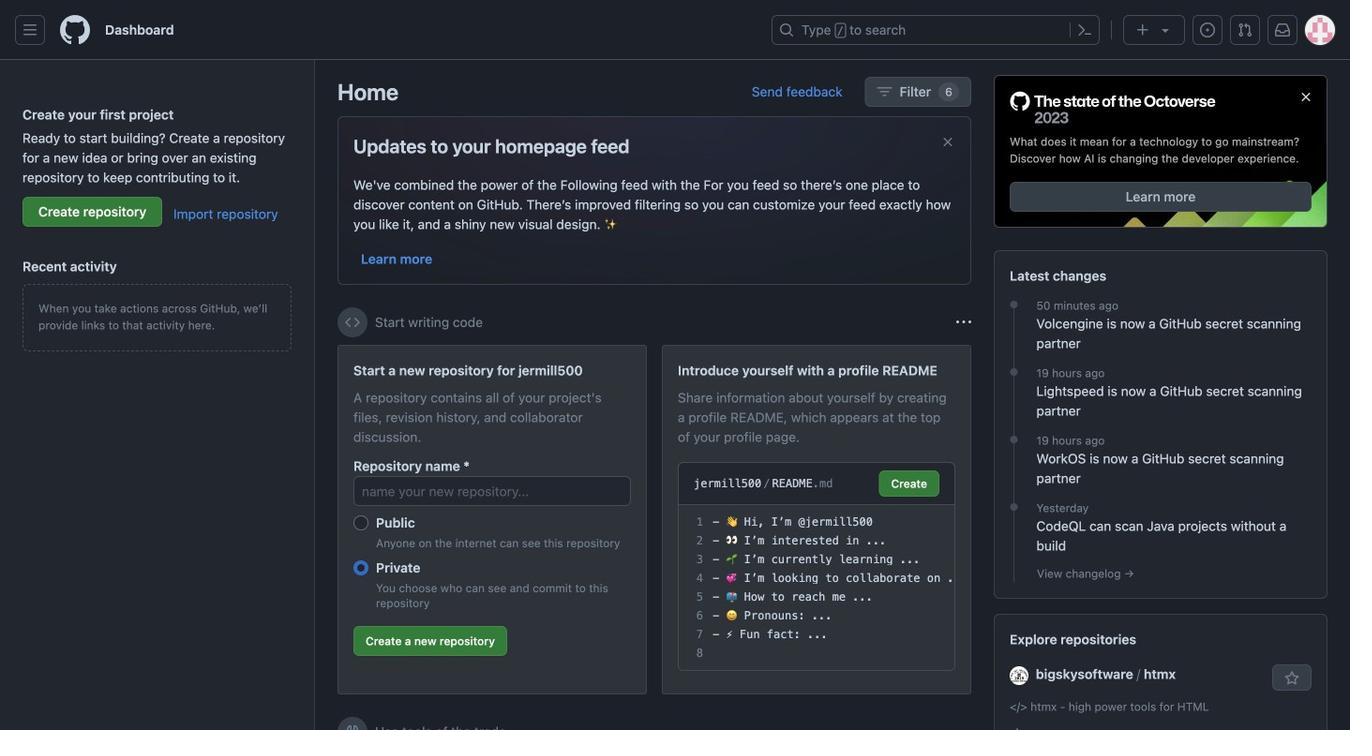 Task type: locate. For each thing, give the bounding box(es) containing it.
dot fill image
[[1007, 432, 1022, 447], [1007, 500, 1022, 515]]

dot fill image
[[1007, 297, 1022, 312], [1007, 365, 1022, 380]]

why am i seeing this? image
[[956, 315, 971, 330]]

explore repositories navigation
[[994, 614, 1328, 730]]

notifications image
[[1275, 23, 1290, 38]]

0 vertical spatial dot fill image
[[1007, 297, 1022, 312]]

None submit
[[879, 471, 940, 497]]

None radio
[[354, 561, 369, 576]]

none radio inside the "start a new repository" element
[[354, 516, 369, 531]]

filter image
[[877, 84, 892, 99]]

0 vertical spatial dot fill image
[[1007, 432, 1022, 447]]

2 dot fill image from the top
[[1007, 365, 1022, 380]]

start a new repository element
[[338, 345, 647, 695]]

github logo image
[[1010, 91, 1216, 126]]

git pull request image
[[1238, 23, 1253, 38]]

code image
[[345, 315, 360, 330]]

1 vertical spatial dot fill image
[[1007, 365, 1022, 380]]

None radio
[[354, 516, 369, 531]]

1 vertical spatial dot fill image
[[1007, 500, 1022, 515]]

1 dot fill image from the top
[[1007, 432, 1022, 447]]

close image
[[1299, 90, 1314, 105]]

name your new repository... text field
[[354, 476, 631, 506]]

issue opened image
[[1200, 23, 1215, 38]]

x image
[[941, 135, 956, 150]]



Task type: describe. For each thing, give the bounding box(es) containing it.
1 dot fill image from the top
[[1007, 297, 1022, 312]]

plus image
[[1136, 22, 1151, 38]]

command palette image
[[1077, 23, 1092, 38]]

tools image
[[345, 725, 360, 730]]

@bigskysoftware profile image
[[1010, 667, 1029, 685]]

homepage image
[[60, 15, 90, 45]]

introduce yourself with a profile readme element
[[662, 345, 971, 695]]

explore element
[[994, 75, 1328, 730]]

triangle down image
[[1158, 23, 1173, 38]]

2 dot fill image from the top
[[1007, 500, 1022, 515]]

star this repository image
[[1285, 672, 1300, 687]]

none submit inside introduce yourself with a profile readme element
[[879, 471, 940, 497]]

none radio inside the "start a new repository" element
[[354, 561, 369, 576]]



Task type: vqa. For each thing, say whether or not it's contained in the screenshot.
the middle project
no



